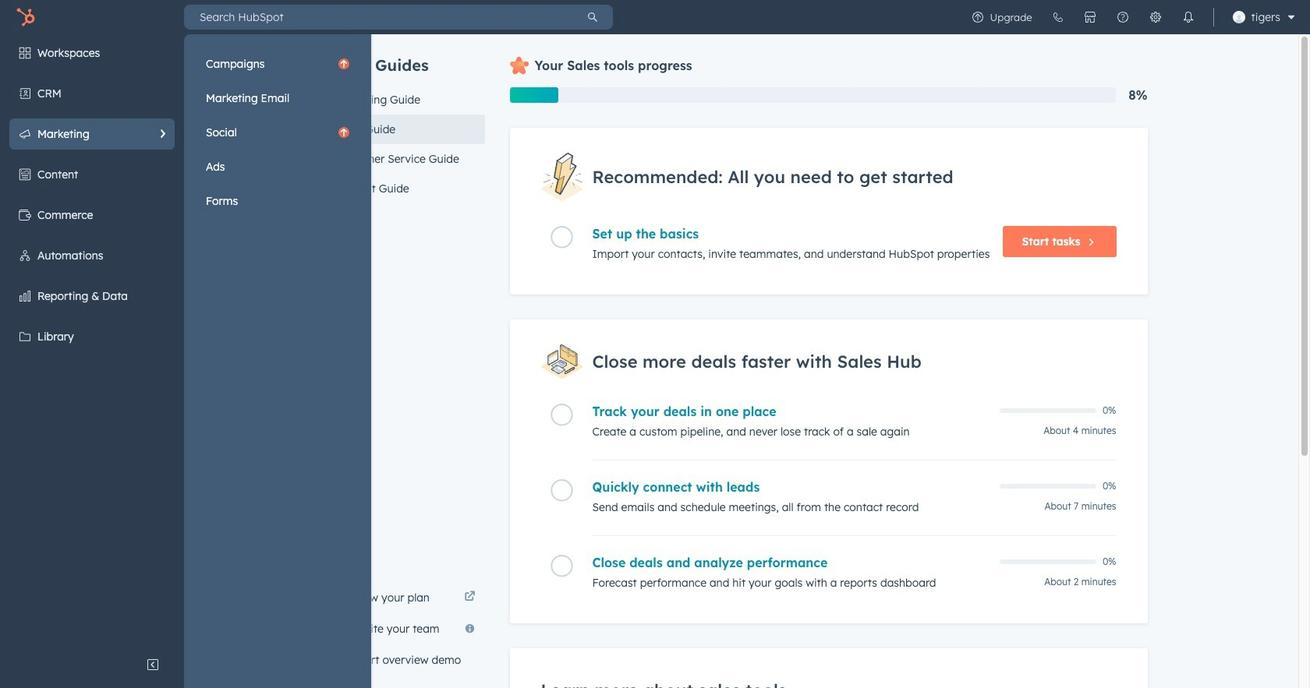 Task type: vqa. For each thing, say whether or not it's contained in the screenshot.
Halligan (Sample
no



Task type: describe. For each thing, give the bounding box(es) containing it.
user guides element
[[326, 34, 485, 204]]

Search HubSpot search field
[[184, 5, 572, 30]]

howard n/a image
[[1233, 11, 1245, 23]]

settings image
[[1149, 11, 1162, 23]]

notifications image
[[1182, 11, 1195, 23]]



Task type: locate. For each thing, give the bounding box(es) containing it.
progress bar
[[510, 87, 558, 103]]

help image
[[1117, 11, 1129, 23]]

menu
[[961, 0, 1301, 34], [0, 34, 371, 689], [198, 48, 357, 217]]

2 link opens in a new window image from the top
[[464, 592, 475, 604]]

link opens in a new window image
[[464, 589, 475, 608], [464, 592, 475, 604]]

1 link opens in a new window image from the top
[[464, 589, 475, 608]]

marketplaces image
[[1084, 11, 1096, 23]]



